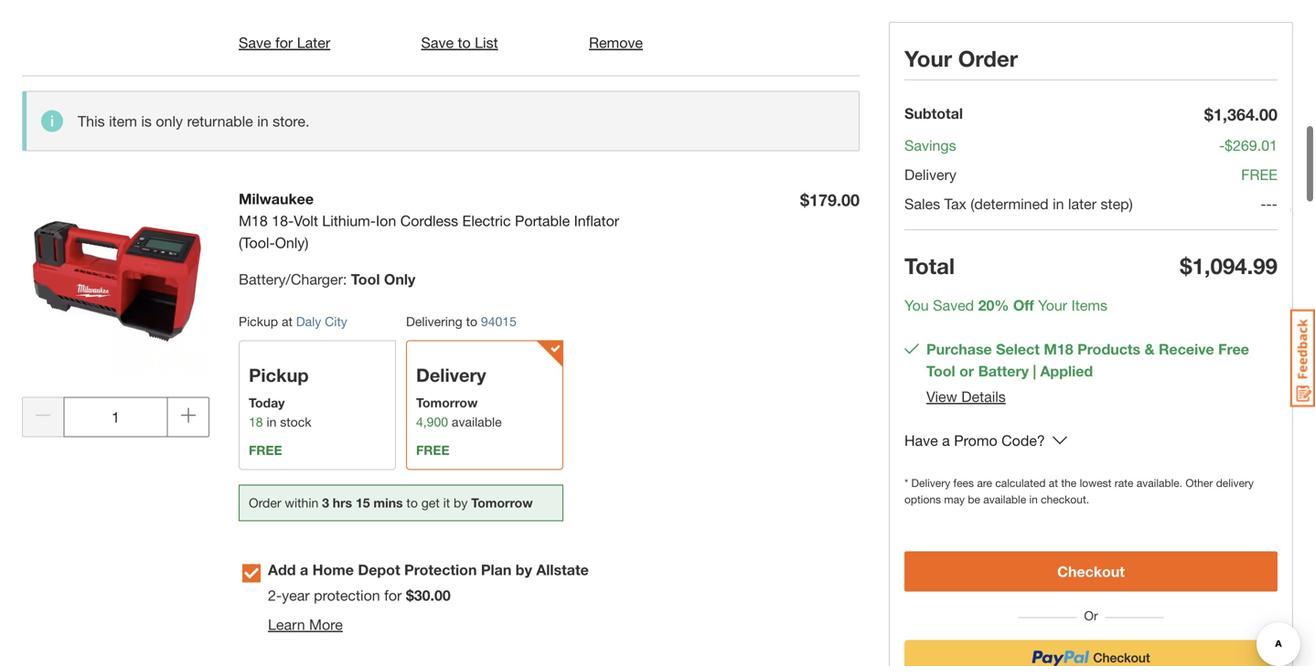 Task type: locate. For each thing, give the bounding box(es) containing it.
1 horizontal spatial for
[[384, 585, 402, 603]]

products
[[1077, 341, 1141, 358]]

1 save from the left
[[239, 32, 271, 49]]

you
[[905, 297, 929, 314]]

to
[[458, 32, 471, 49], [466, 312, 477, 327], [406, 494, 418, 509]]

in left store.
[[257, 110, 269, 128]]

| applied
[[1029, 363, 1093, 380]]

save left later
[[239, 32, 271, 49]]

for inside button
[[275, 32, 293, 49]]

4,900
[[416, 413, 448, 428]]

to left get
[[406, 494, 418, 509]]

in inside alert
[[257, 110, 269, 128]]

in right 18
[[267, 413, 277, 428]]

save for later
[[239, 32, 330, 49]]

:
[[343, 269, 347, 286]]

order
[[958, 45, 1018, 71], [249, 494, 281, 509]]

1 horizontal spatial tool
[[926, 363, 955, 380]]

at left the
[[1049, 477, 1058, 490]]

item
[[109, 110, 137, 128]]

subtotal
[[905, 105, 963, 122]]

2-
[[268, 585, 282, 603]]

0 horizontal spatial m18
[[239, 210, 268, 227]]

at left daly
[[282, 312, 293, 327]]

s
[[1100, 297, 1108, 314]]

decrement image
[[36, 407, 51, 421]]

tomorrow
[[416, 393, 478, 409], [471, 494, 533, 509]]

tomorrow up 4,900
[[416, 393, 478, 409]]

m18 inside purchase select m18 products & receive free tool or battery
[[1044, 341, 1073, 358]]

m18 up | applied
[[1044, 341, 1073, 358]]

pickup inside pickup today 18 in stock
[[249, 363, 309, 385]]

0 horizontal spatial a
[[300, 560, 308, 577]]

a right add
[[300, 560, 308, 577]]

feedback link image
[[1290, 309, 1315, 408]]

1 vertical spatial your
[[1038, 297, 1067, 314]]

18
[[249, 413, 263, 428]]

other
[[1186, 477, 1213, 490]]

save
[[239, 32, 271, 49], [421, 32, 454, 49]]

mins
[[374, 494, 403, 509]]

pickup for pickup today 18 in stock
[[249, 363, 309, 385]]

details
[[961, 388, 1006, 406]]

get
[[421, 494, 440, 509]]

1 vertical spatial by
[[516, 560, 532, 577]]

0 horizontal spatial save
[[239, 32, 271, 49]]

have a promo code? link
[[905, 430, 1045, 453]]

free for delivery
[[416, 441, 450, 456]]

free
[[1241, 166, 1278, 183], [416, 441, 450, 456], [249, 441, 282, 456]]

learn more
[[268, 615, 343, 632]]

available
[[452, 413, 502, 428], [983, 493, 1026, 506]]

save for later button
[[239, 29, 330, 51]]

or
[[1077, 609, 1105, 624]]

your right off
[[1038, 297, 1067, 314]]

1 vertical spatial for
[[384, 585, 402, 603]]

2 vertical spatial delivery
[[911, 477, 950, 490]]

by
[[454, 494, 468, 509], [516, 560, 532, 577]]

0 horizontal spatial tool
[[351, 269, 380, 286]]

0 horizontal spatial your
[[905, 45, 952, 71]]

free down $269.01
[[1241, 166, 1278, 183]]

|
[[1033, 363, 1036, 380]]

20%
[[978, 297, 1009, 314]]

pickup today 18 in stock
[[249, 363, 311, 428]]

pickup left daly
[[239, 312, 278, 327]]

today
[[249, 394, 285, 409]]

0 horizontal spatial for
[[275, 32, 293, 49]]

0 horizontal spatial by
[[454, 494, 468, 509]]

---
[[1261, 195, 1278, 213]]

1 horizontal spatial by
[[516, 560, 532, 577]]

available right 4,900
[[452, 413, 502, 428]]

free down 4,900
[[416, 441, 450, 456]]

tool right :
[[351, 269, 380, 286]]

0 vertical spatial pickup
[[239, 312, 278, 327]]

total
[[905, 253, 955, 279]]

2 horizontal spatial free
[[1241, 166, 1278, 183]]

sales
[[905, 195, 940, 213]]

code?
[[1002, 432, 1045, 450]]

view details
[[926, 388, 1006, 406]]

0 vertical spatial your
[[905, 45, 952, 71]]

delivery inside delivery tomorrow 4,900 available
[[416, 362, 486, 384]]

delivery down savings
[[905, 166, 957, 183]]

have
[[905, 432, 938, 450]]

by inside add a home depot protection plan by allstate 2-year protection for $ 30.00
[[516, 560, 532, 577]]

save inside "save for later" button
[[239, 32, 271, 49]]

to left 94015
[[466, 312, 477, 327]]

only
[[384, 269, 415, 286]]

18-
[[272, 210, 294, 227]]

0 vertical spatial available
[[452, 413, 502, 428]]

1 vertical spatial order
[[249, 494, 281, 509]]

delivery up 'options'
[[911, 477, 950, 490]]

this item is only returnable in store.
[[78, 110, 309, 128]]

order left within
[[249, 494, 281, 509]]

1 horizontal spatial available
[[983, 493, 1026, 506]]

available down the calculated
[[983, 493, 1026, 506]]

electric
[[462, 210, 511, 227]]

pickup
[[239, 312, 278, 327], [249, 363, 309, 385]]

0 vertical spatial tomorrow
[[416, 393, 478, 409]]

1 vertical spatial tool
[[926, 363, 955, 380]]

delivery inside * delivery fees are calculated at the lowest rate available. other delivery options may be available in checkout.
[[911, 477, 950, 490]]

None text field
[[64, 395, 168, 436]]

1 vertical spatial available
[[983, 493, 1026, 506]]

$269.01
[[1225, 137, 1278, 154]]

1 horizontal spatial save
[[421, 32, 454, 49]]

0 vertical spatial for
[[275, 32, 293, 49]]

this item is only returnable in store. alert
[[22, 89, 860, 149]]

1 horizontal spatial a
[[942, 432, 950, 450]]

for left $
[[384, 585, 402, 603]]

to for list
[[458, 32, 471, 49]]

tool up view
[[926, 363, 955, 380]]

this
[[78, 110, 105, 128]]

delivery for delivery
[[905, 166, 957, 183]]

promo
[[954, 432, 997, 450]]

milwaukee
[[239, 188, 314, 206]]

view
[[926, 388, 957, 406]]

save to list button
[[421, 29, 498, 51]]

1 horizontal spatial m18
[[1044, 341, 1073, 358]]

1 vertical spatial a
[[300, 560, 308, 577]]

1 vertical spatial to
[[466, 312, 477, 327]]

0 vertical spatial delivery
[[905, 166, 957, 183]]

0 vertical spatial order
[[958, 45, 1018, 71]]

0 horizontal spatial available
[[452, 413, 502, 428]]

1 vertical spatial delivery
[[416, 362, 486, 384]]

are
[[977, 477, 992, 490]]

tomorrow right it
[[471, 494, 533, 509]]

to inside delivering to 94015
[[466, 312, 477, 327]]

the
[[1061, 477, 1077, 490]]

0 vertical spatial a
[[942, 432, 950, 450]]

for inside add a home depot protection plan by allstate 2-year protection for $ 30.00
[[384, 585, 402, 603]]

1 vertical spatial at
[[1049, 477, 1058, 490]]

select
[[996, 341, 1040, 358]]

delivery
[[1216, 477, 1254, 490]]

1 vertical spatial pickup
[[249, 363, 309, 385]]

0 horizontal spatial free
[[249, 441, 282, 456]]

delivery up 4,900
[[416, 362, 486, 384]]

in down the calculated
[[1029, 493, 1038, 506]]

1 horizontal spatial at
[[1049, 477, 1058, 490]]

you saved 20% off your item s
[[905, 297, 1108, 314]]

save left "list"
[[421, 32, 454, 49]]

your up subtotal
[[905, 45, 952, 71]]

by right plan
[[516, 560, 532, 577]]

save for save for later
[[239, 32, 271, 49]]

saved
[[933, 297, 974, 314]]

checkout.
[[1041, 493, 1089, 506]]

pickup up 'today'
[[249, 363, 309, 385]]

0 vertical spatial to
[[458, 32, 471, 49]]

0 horizontal spatial at
[[282, 312, 293, 327]]

later
[[1068, 195, 1097, 213]]

-
[[1219, 137, 1225, 154], [1261, 195, 1266, 213], [1266, 195, 1272, 213], [1272, 195, 1278, 213]]

1 vertical spatial m18
[[1044, 341, 1073, 358]]

sales tax (determined in later step)
[[905, 195, 1133, 213]]

m18 up (tool-
[[239, 210, 268, 227]]

available inside * delivery fees are calculated at the lowest rate available. other delivery options may be available in checkout.
[[983, 493, 1026, 506]]

0 vertical spatial m18
[[239, 210, 268, 227]]

by right it
[[454, 494, 468, 509]]

a inside add a home depot protection plan by allstate 2-year protection for $ 30.00
[[300, 560, 308, 577]]

2 save from the left
[[421, 32, 454, 49]]

remove
[[589, 32, 643, 49]]

depot
[[358, 560, 400, 577]]

save inside save to list 'button'
[[421, 32, 454, 49]]

1 horizontal spatial free
[[416, 441, 450, 456]]

be
[[968, 493, 980, 506]]

order up subtotal
[[958, 45, 1018, 71]]

for
[[275, 32, 293, 49], [384, 585, 402, 603]]

free down 18
[[249, 441, 282, 456]]

to inside 'button'
[[458, 32, 471, 49]]

in
[[257, 110, 269, 128], [1053, 195, 1064, 213], [267, 413, 277, 428], [1029, 493, 1038, 506]]

battery/charger
[[239, 269, 343, 286]]

for left later
[[275, 32, 293, 49]]

a right "have"
[[942, 432, 950, 450]]

remove button
[[589, 29, 643, 51]]

to left "list"
[[458, 32, 471, 49]]



Task type: describe. For each thing, give the bounding box(es) containing it.
off
[[1013, 297, 1034, 314]]

increment image
[[181, 407, 195, 421]]

pickup for pickup at daly city
[[239, 312, 278, 327]]

later
[[297, 32, 330, 49]]

1 horizontal spatial your
[[1038, 297, 1067, 314]]

cordless
[[400, 210, 458, 227]]

a for add
[[300, 560, 308, 577]]

daly city button
[[296, 312, 347, 327]]

only)
[[275, 232, 309, 249]]

m18 inside the milwaukee m18 18-volt lithium-ion cordless electric portable inflator (tool-only)
[[239, 210, 268, 227]]

is
[[141, 110, 152, 128]]

available inside delivery tomorrow 4,900 available
[[452, 413, 502, 428]]

checkout button
[[905, 552, 1278, 592]]

at inside * delivery fees are calculated at the lowest rate available. other delivery options may be available in checkout.
[[1049, 477, 1058, 490]]

0 vertical spatial tool
[[351, 269, 380, 286]]

applied
[[1040, 363, 1093, 380]]

hrs
[[333, 494, 352, 509]]

daly
[[296, 312, 321, 327]]

or
[[959, 363, 974, 380]]

it
[[443, 494, 450, 509]]

add a home depot protection plan by allstate 2-year protection for $ 30.00
[[268, 560, 589, 603]]

$
[[406, 585, 414, 603]]

in left later
[[1053, 195, 1064, 213]]

milwaukee m18 18-volt lithium-ion cordless electric portable inflator (tool-only)
[[239, 188, 619, 249]]

available.
[[1137, 477, 1183, 490]]

protection
[[314, 585, 380, 603]]

your order
[[905, 45, 1018, 71]]

checkout
[[1057, 563, 1125, 581]]

$1,094.99
[[1180, 253, 1278, 279]]

battery
[[978, 363, 1029, 380]]

pickup at daly city
[[239, 312, 347, 327]]

$179.00
[[800, 188, 860, 208]]

$1,364.00
[[1204, 105, 1278, 124]]

city
[[325, 312, 347, 327]]

0 horizontal spatial order
[[249, 494, 281, 509]]

returnable
[[187, 110, 253, 128]]

more
[[309, 615, 343, 632]]

savings
[[905, 137, 956, 154]]

tool inside purchase select m18 products & receive free tool or battery
[[926, 363, 955, 380]]

3
[[322, 494, 329, 509]]

0 vertical spatial by
[[454, 494, 468, 509]]

purchase
[[926, 341, 992, 358]]

&
[[1145, 341, 1155, 358]]

to for 94015
[[466, 312, 477, 327]]

volt
[[294, 210, 318, 227]]

delivery for delivery tomorrow 4,900 available
[[416, 362, 486, 384]]

(determined
[[971, 195, 1049, 213]]

stock
[[280, 413, 311, 428]]

2 vertical spatial to
[[406, 494, 418, 509]]

portable
[[515, 210, 570, 227]]

product image
[[22, 186, 209, 373]]

add
[[268, 560, 296, 577]]

item
[[1071, 297, 1100, 314]]

battery/charger : tool only
[[239, 269, 415, 286]]

in inside pickup today 18 in stock
[[267, 413, 277, 428]]

delivery tomorrow 4,900 available
[[416, 362, 502, 428]]

94015 link
[[481, 311, 517, 330]]

learn more button
[[268, 611, 343, 633]]

plan
[[481, 560, 512, 577]]

have a promo code?
[[905, 432, 1045, 450]]

only
[[156, 110, 183, 128]]

tomorrow inside delivery tomorrow 4,900 available
[[416, 393, 478, 409]]

(tool-
[[239, 232, 275, 249]]

receive
[[1159, 341, 1214, 358]]

tax
[[944, 195, 967, 213]]

*
[[905, 477, 908, 490]]

learn
[[268, 615, 305, 632]]

options
[[905, 493, 941, 506]]

30.00
[[414, 585, 451, 603]]

a for have
[[942, 432, 950, 450]]

free
[[1218, 341, 1249, 358]]

delivering to 94015
[[406, 312, 517, 328]]

rate
[[1115, 477, 1134, 490]]

may
[[944, 493, 965, 506]]

view details button
[[926, 388, 1006, 406]]

lithium-
[[322, 210, 376, 227]]

in inside * delivery fees are calculated at the lowest rate available. other delivery options may be available in checkout.
[[1029, 493, 1038, 506]]

allstate
[[536, 560, 589, 577]]

inflator
[[574, 210, 619, 227]]

order within 3 hrs 15 mins to get it by tomorrow
[[249, 494, 533, 509]]

* delivery fees are calculated at the lowest rate available. other delivery options may be available in checkout.
[[905, 477, 1254, 506]]

1 vertical spatial tomorrow
[[471, 494, 533, 509]]

ion
[[376, 210, 396, 227]]

save for save to list
[[421, 32, 454, 49]]

protection
[[404, 560, 477, 577]]

step)
[[1101, 195, 1133, 213]]

store.
[[273, 110, 309, 128]]

0 vertical spatial at
[[282, 312, 293, 327]]

free for pickup
[[249, 441, 282, 456]]

calculated
[[995, 477, 1046, 490]]

1 horizontal spatial order
[[958, 45, 1018, 71]]

fees
[[953, 477, 974, 490]]



Task type: vqa. For each thing, say whether or not it's contained in the screenshot.
Items
no



